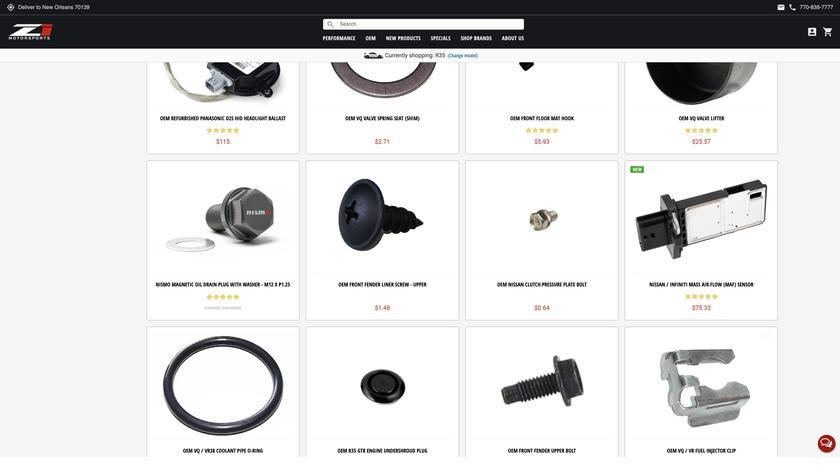 Task type: describe. For each thing, give the bounding box(es) containing it.
oem vq valve lifter
[[679, 115, 724, 122]]

oem r35 gtr engine undershroud plug
[[338, 447, 428, 455]]

new
[[386, 34, 397, 42]]

infiniti
[[670, 281, 688, 288]]

engine
[[367, 447, 383, 455]]

magnetic
[[172, 281, 194, 288]]

washer
[[243, 281, 260, 288]]

ballast
[[269, 115, 286, 122]]

new products link
[[386, 34, 421, 42]]

0 vertical spatial r35
[[435, 52, 445, 59]]

nismo magnetic oil drain plug with washer - m12 x p1.25
[[156, 281, 290, 288]]

$2.71
[[375, 138, 390, 145]]

clip
[[727, 447, 736, 455]]

vq for lifter
[[690, 115, 696, 122]]

about us
[[502, 34, 524, 42]]

fender for liner
[[365, 281, 380, 288]]

fuel
[[696, 447, 705, 455]]

brands
[[474, 34, 492, 42]]

shopping_cart
[[823, 27, 834, 37]]

(shim)
[[405, 115, 420, 122]]

valve for lifter
[[697, 115, 710, 122]]

$25.57
[[692, 138, 711, 145]]

headlight
[[244, 115, 267, 122]]

unavailable
[[221, 306, 241, 311]]

account_box link
[[805, 27, 820, 37]]

oem vq / vr38 coolant pipe o-ring
[[183, 447, 263, 455]]

spring
[[378, 115, 393, 122]]

Search search field
[[335, 19, 524, 29]]

shopping_cart link
[[821, 27, 834, 37]]

injector
[[707, 447, 726, 455]]

star star star star star for drain
[[206, 294, 240, 301]]

us
[[519, 34, 524, 42]]

0 vertical spatial plug
[[218, 281, 229, 288]]

account_box
[[807, 27, 818, 37]]

/ for oem vq / vr38 coolant pipe o-ring
[[201, 447, 203, 455]]

$0.64
[[535, 305, 550, 312]]

valve for spring
[[364, 115, 376, 122]]

(change model) link
[[448, 52, 478, 59]]

vq for vr38
[[194, 447, 200, 455]]

panasonic
[[200, 115, 225, 122]]

oem vq valve spring seat (shim)
[[346, 115, 420, 122]]

mat
[[551, 115, 560, 122]]

oem front fender liner screw - upper
[[339, 281, 427, 288]]

1 vertical spatial bolt
[[566, 447, 576, 455]]

pressure
[[542, 281, 562, 288]]

p1.25
[[279, 281, 290, 288]]

0 horizontal spatial upper
[[413, 281, 427, 288]]

shop brands link
[[461, 34, 492, 42]]

hook
[[562, 115, 574, 122]]

oem front floor mat hook
[[510, 115, 574, 122]]

oem for oem front fender liner screw - upper
[[339, 281, 348, 288]]

oem vq / vr fuel injector clip
[[667, 447, 736, 455]]

oem for oem vq valve spring seat (shim)
[[346, 115, 355, 122]]

$115
[[216, 138, 230, 145]]

drain
[[203, 281, 217, 288]]

o-
[[248, 447, 252, 455]]

phone
[[789, 3, 797, 11]]

vq for spring
[[357, 115, 362, 122]]

currently for unavailable
[[205, 306, 220, 311]]

oem for oem nissan clutch pressure plate bolt
[[497, 281, 507, 288]]

oem refurbished panasonic d2s hid headlight ballast
[[160, 115, 286, 122]]

$5.93
[[535, 138, 550, 145]]

front for oem front floor mat hook
[[521, 115, 535, 122]]

1 horizontal spatial plug
[[417, 447, 428, 455]]

vr38
[[205, 447, 215, 455]]

nissan / infiniti mass air flow (maf) sensor
[[650, 281, 754, 288]]

air
[[702, 281, 709, 288]]

1 - from the left
[[261, 281, 263, 288]]

2 nissan from the left
[[650, 281, 665, 288]]

oem for oem link
[[366, 34, 376, 42]]

z1 motorsports logo image
[[8, 23, 53, 40]]

star star star star star for mass
[[685, 294, 718, 300]]

ring
[[252, 447, 263, 455]]

vq for vr
[[678, 447, 684, 455]]

currently unavailable
[[205, 306, 241, 311]]

star star star star star for mat
[[525, 127, 559, 134]]

oem front fender upper bolt
[[508, 447, 576, 455]]

vr
[[689, 447, 694, 455]]

front for oem front fender upper bolt
[[519, 447, 533, 455]]

new products
[[386, 34, 421, 42]]

1 horizontal spatial /
[[667, 281, 669, 288]]

nismo
[[156, 281, 170, 288]]

x
[[275, 281, 277, 288]]

mail link
[[777, 3, 785, 11]]

mass
[[689, 281, 701, 288]]

performance link
[[323, 34, 356, 42]]



Task type: vqa. For each thing, say whether or not it's contained in the screenshot.
products
yes



Task type: locate. For each thing, give the bounding box(es) containing it.
(change
[[448, 52, 463, 59]]

0 horizontal spatial r35
[[349, 447, 356, 455]]

1 vertical spatial plug
[[417, 447, 428, 455]]

star star star star star
[[206, 127, 240, 134], [525, 127, 559, 134], [685, 127, 718, 134], [685, 294, 718, 300], [206, 294, 240, 301]]

0 vertical spatial bolt
[[577, 281, 587, 288]]

nissan
[[508, 281, 524, 288], [650, 281, 665, 288]]

hid
[[235, 115, 243, 122]]

0 horizontal spatial fender
[[365, 281, 380, 288]]

shop
[[461, 34, 473, 42]]

oem for oem vq / vr38 coolant pipe o-ring
[[183, 447, 193, 455]]

2 horizontal spatial /
[[685, 447, 688, 455]]

- right screw
[[410, 281, 412, 288]]

valve left lifter on the right of the page
[[697, 115, 710, 122]]

2 valve from the left
[[697, 115, 710, 122]]

m12
[[264, 281, 274, 288]]

oem for oem vq / vr fuel injector clip
[[667, 447, 677, 455]]

0 vertical spatial currently
[[385, 52, 408, 59]]

/
[[667, 281, 669, 288], [201, 447, 203, 455], [685, 447, 688, 455]]

1 valve from the left
[[364, 115, 376, 122]]

(maf)
[[724, 281, 736, 288]]

oem for oem refurbished panasonic d2s hid headlight ballast
[[160, 115, 170, 122]]

vq left lifter on the right of the page
[[690, 115, 696, 122]]

-
[[261, 281, 263, 288], [410, 281, 412, 288]]

plug
[[218, 281, 229, 288], [417, 447, 428, 455]]

1 nissan from the left
[[508, 281, 524, 288]]

shopping:
[[409, 52, 434, 59]]

coolant
[[216, 447, 236, 455]]

star star star star star for d2s
[[206, 127, 240, 134]]

1 vertical spatial fender
[[534, 447, 550, 455]]

1 horizontal spatial -
[[410, 281, 412, 288]]

1 horizontal spatial upper
[[551, 447, 565, 455]]

1 horizontal spatial valve
[[697, 115, 710, 122]]

clutch
[[525, 281, 541, 288]]

oil
[[195, 281, 202, 288]]

star star star star star up "$75.33"
[[685, 294, 718, 300]]

front
[[521, 115, 535, 122], [350, 281, 363, 288], [519, 447, 533, 455]]

2 - from the left
[[410, 281, 412, 288]]

oem for oem r35 gtr engine undershroud plug
[[338, 447, 347, 455]]

oem link
[[366, 34, 376, 42]]

screw
[[395, 281, 409, 288]]

search
[[327, 20, 335, 28]]

/ left infiniti on the bottom right of the page
[[667, 281, 669, 288]]

oem for oem vq valve lifter
[[679, 115, 689, 122]]

about us link
[[502, 34, 524, 42]]

0 vertical spatial upper
[[413, 281, 427, 288]]

1 vertical spatial currently
[[205, 306, 220, 311]]

currently for shopping:
[[385, 52, 408, 59]]

1 vertical spatial upper
[[551, 447, 565, 455]]

pipe
[[237, 447, 246, 455]]

refurbished
[[171, 115, 199, 122]]

nissan left infiniti on the bottom right of the page
[[650, 281, 665, 288]]

sensor
[[738, 281, 754, 288]]

gtr
[[358, 447, 366, 455]]

my_location
[[7, 3, 15, 11]]

undershroud
[[384, 447, 416, 455]]

currently down new
[[385, 52, 408, 59]]

r35 left (change
[[435, 52, 445, 59]]

specials
[[431, 34, 451, 42]]

lifter
[[711, 115, 724, 122]]

1 horizontal spatial fender
[[534, 447, 550, 455]]

mail phone
[[777, 3, 797, 11]]

0 horizontal spatial nissan
[[508, 281, 524, 288]]

currently
[[385, 52, 408, 59], [205, 306, 220, 311]]

$75.33
[[692, 305, 711, 312]]

valve left spring
[[364, 115, 376, 122]]

d2s
[[226, 115, 234, 122]]

/ for oem vq / vr fuel injector clip
[[685, 447, 688, 455]]

r35 left gtr
[[349, 447, 356, 455]]

liner
[[382, 281, 394, 288]]

plug right undershroud
[[417, 447, 428, 455]]

2 vertical spatial front
[[519, 447, 533, 455]]

currently left 'unavailable'
[[205, 306, 220, 311]]

0 horizontal spatial bolt
[[566, 447, 576, 455]]

nissan left clutch
[[508, 281, 524, 288]]

0 horizontal spatial valve
[[364, 115, 376, 122]]

front for oem front fender liner screw - upper
[[350, 281, 363, 288]]

0 horizontal spatial /
[[201, 447, 203, 455]]

fender for upper
[[534, 447, 550, 455]]

valve
[[364, 115, 376, 122], [697, 115, 710, 122]]

vq left spring
[[357, 115, 362, 122]]

0 horizontal spatial plug
[[218, 281, 229, 288]]

shop brands
[[461, 34, 492, 42]]

seat
[[394, 115, 404, 122]]

0 horizontal spatial currently
[[205, 306, 220, 311]]

1 vertical spatial r35
[[349, 447, 356, 455]]

flow
[[710, 281, 722, 288]]

1 vertical spatial front
[[350, 281, 363, 288]]

star star star star star up $25.57
[[685, 127, 718, 134]]

about
[[502, 34, 517, 42]]

with
[[230, 281, 241, 288]]

specials link
[[431, 34, 451, 42]]

plate
[[563, 281, 575, 288]]

$1.48
[[375, 305, 390, 312]]

phone link
[[789, 3, 834, 11]]

oem for oem front fender upper bolt
[[508, 447, 518, 455]]

star star star star star up currently unavailable
[[206, 294, 240, 301]]

1 horizontal spatial currently
[[385, 52, 408, 59]]

- left m12
[[261, 281, 263, 288]]

vq
[[357, 115, 362, 122], [690, 115, 696, 122], [194, 447, 200, 455], [678, 447, 684, 455]]

vq left vr38
[[194, 447, 200, 455]]

0 horizontal spatial -
[[261, 281, 263, 288]]

model)
[[465, 52, 478, 59]]

star star star star star up $115
[[206, 127, 240, 134]]

vq left vr
[[678, 447, 684, 455]]

1 horizontal spatial nissan
[[650, 281, 665, 288]]

/ left vr38
[[201, 447, 203, 455]]

currently shopping: r35 (change model)
[[385, 52, 478, 59]]

oem nissan clutch pressure plate bolt
[[497, 281, 587, 288]]

star
[[206, 127, 213, 134], [213, 127, 220, 134], [220, 127, 226, 134], [226, 127, 233, 134], [233, 127, 240, 134], [525, 127, 532, 134], [532, 127, 539, 134], [539, 127, 545, 134], [545, 127, 552, 134], [552, 127, 559, 134], [685, 127, 692, 134], [692, 127, 698, 134], [698, 127, 705, 134], [705, 127, 712, 134], [712, 127, 718, 134], [685, 294, 692, 300], [692, 294, 698, 300], [698, 294, 705, 300], [705, 294, 712, 300], [712, 294, 718, 300], [206, 294, 213, 301], [213, 294, 220, 301], [220, 294, 226, 301], [226, 294, 233, 301], [233, 294, 240, 301]]

floor
[[536, 115, 550, 122]]

oem for oem front floor mat hook
[[510, 115, 520, 122]]

star star star star star up $5.93
[[525, 127, 559, 134]]

0 vertical spatial front
[[521, 115, 535, 122]]

plug left with
[[218, 281, 229, 288]]

products
[[398, 34, 421, 42]]

/ left vr
[[685, 447, 688, 455]]

0 vertical spatial fender
[[365, 281, 380, 288]]

1 horizontal spatial bolt
[[577, 281, 587, 288]]

1 horizontal spatial r35
[[435, 52, 445, 59]]

performance
[[323, 34, 356, 42]]

star star star star star for lifter
[[685, 127, 718, 134]]

mail
[[777, 3, 785, 11]]



